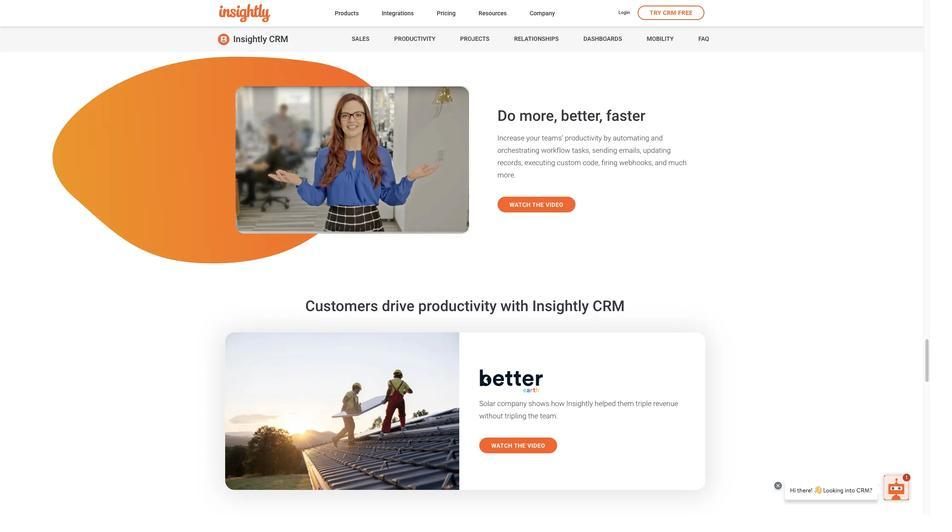 Task type: vqa. For each thing, say whether or not it's contained in the screenshot.
& for opportunity
no



Task type: locate. For each thing, give the bounding box(es) containing it.
faq link
[[699, 26, 710, 52]]

much more.
[[498, 159, 687, 180]]

company
[[530, 10, 555, 16]]

your
[[527, 134, 540, 142]]

watch
[[510, 202, 531, 208], [492, 443, 513, 449]]

tasks,
[[572, 146, 591, 155]]

do
[[498, 108, 516, 125]]

1 vertical spatial the
[[528, 412, 539, 420]]

watch the video
[[510, 202, 564, 208], [492, 443, 546, 449]]

0 vertical spatial crm
[[663, 9, 677, 16]]

0 vertical spatial watch
[[510, 202, 531, 208]]

projects link
[[460, 26, 490, 52]]

1 vertical spatial insightly
[[533, 298, 589, 315]]

insightly inside solar company shows how insightly helped them triple revenue without tripling the team.
[[567, 399, 593, 408]]

watch the video down tripling on the bottom of the page
[[492, 443, 546, 449]]

and down updating
[[655, 159, 667, 167]]

with
[[501, 298, 529, 315]]

emails
[[619, 146, 640, 155]]

the for solar company shows how insightly helped them triple revenue without tripling the team.
[[514, 443, 526, 449]]

1 vertical spatial watch
[[492, 443, 513, 449]]

0 horizontal spatial productivity
[[419, 298, 497, 315]]

webhooks,
[[620, 159, 654, 167]]

0 vertical spatial watch the video
[[510, 202, 564, 208]]

watch the video down "more."
[[510, 202, 564, 208]]

crm for try
[[663, 9, 677, 16]]

crm for insightly
[[269, 34, 288, 44]]

much
[[669, 159, 687, 167]]

pricing
[[437, 10, 456, 16]]

orchestrating
[[498, 146, 540, 155]]

helped
[[595, 399, 616, 408]]

revenue
[[654, 399, 679, 408]]

the down shows
[[528, 412, 539, 420]]

betterearthsolar logo image
[[480, 369, 543, 393]]

productivity
[[394, 35, 436, 42]]

faq
[[699, 35, 710, 42]]

1 horizontal spatial productivity
[[565, 134, 602, 142]]

crm
[[663, 9, 677, 16], [269, 34, 288, 44], [593, 298, 625, 315]]

drive
[[382, 298, 415, 315]]

sending
[[593, 146, 618, 155]]

0 vertical spatial and
[[651, 134, 663, 142]]

mobility
[[647, 35, 674, 42]]

how
[[551, 399, 565, 408]]

try crm free link
[[638, 6, 705, 20]]

company link
[[530, 8, 555, 19]]

and
[[651, 134, 663, 142], [655, 159, 667, 167]]

relationships
[[514, 35, 559, 42]]

insightly logo image
[[219, 4, 270, 22]]

2 vertical spatial crm
[[593, 298, 625, 315]]

productivity link
[[394, 26, 436, 52]]

watch down "more."
[[510, 202, 531, 208]]

watch down without
[[492, 443, 513, 449]]

the down tripling on the bottom of the page
[[514, 443, 526, 449]]

company
[[498, 399, 527, 408]]

integrations
[[382, 10, 414, 16]]

1 vertical spatial watch the video
[[492, 443, 546, 449]]

the
[[532, 202, 544, 208], [528, 412, 539, 420], [514, 443, 526, 449]]

crm inside button
[[663, 9, 677, 16]]

video for increase your teams' productivity by automating and
[[546, 202, 564, 208]]

1 vertical spatial and
[[655, 159, 667, 167]]

more,
[[520, 108, 558, 125]]

2 vertical spatial the
[[514, 443, 526, 449]]

resources link
[[479, 8, 507, 19]]

them
[[618, 399, 634, 408]]

increase
[[498, 134, 525, 142]]

relationships link
[[514, 26, 559, 52]]

and inside , updating records, executing custom code, firing webhooks, and
[[655, 159, 667, 167]]

insightly
[[233, 34, 267, 44], [533, 298, 589, 315], [567, 399, 593, 408]]

the for increase your teams' productivity by automating and
[[532, 202, 544, 208]]

better,
[[561, 108, 603, 125]]

0 vertical spatial insightly
[[233, 34, 267, 44]]

productivity
[[565, 134, 602, 142], [419, 298, 497, 315]]

login
[[619, 10, 631, 15]]

better earth image
[[225, 333, 459, 490]]

2 horizontal spatial crm
[[663, 9, 677, 16]]

video
[[546, 202, 564, 208], [528, 443, 546, 449]]

the inside solar company shows how insightly helped them triple revenue without tripling the team.
[[528, 412, 539, 420]]

0 vertical spatial video
[[546, 202, 564, 208]]

resources
[[479, 10, 507, 16]]

0 vertical spatial productivity
[[565, 134, 602, 142]]

the down executing
[[532, 202, 544, 208]]

0 vertical spatial the
[[532, 202, 544, 208]]

and up updating
[[651, 134, 663, 142]]

integrations link
[[382, 8, 414, 19]]

0 horizontal spatial video
[[528, 443, 546, 449]]

automating
[[613, 134, 650, 142]]

1 vertical spatial video
[[528, 443, 546, 449]]

insightly crm
[[233, 34, 288, 44]]

custom
[[557, 159, 581, 167]]

1 horizontal spatial video
[[546, 202, 564, 208]]

try
[[650, 9, 662, 16]]

1 vertical spatial crm
[[269, 34, 288, 44]]

0 horizontal spatial crm
[[269, 34, 288, 44]]

2 vertical spatial insightly
[[567, 399, 593, 408]]

by
[[604, 134, 611, 142]]

sending emails link
[[593, 146, 640, 155]]

free
[[678, 9, 693, 16]]

more.
[[498, 171, 516, 180]]

insightly for solar
[[567, 399, 593, 408]]

insightly logo link
[[219, 4, 321, 22]]



Task type: describe. For each thing, give the bounding box(es) containing it.
and inside increase your teams' productivity by automating and orchestrating workflow tasks, sending emails
[[651, 134, 663, 142]]

dashboards link
[[584, 26, 622, 52]]

, updating records, executing custom code, firing webhooks, and
[[498, 146, 671, 167]]

solar company shows how insightly helped them triple revenue without tripling the team.
[[480, 399, 679, 420]]

products
[[335, 10, 359, 16]]

watch for solar company shows how insightly helped them triple revenue without tripling the team.
[[492, 443, 513, 449]]

increase your teams' productivity by automating and orchestrating workflow tasks, sending emails
[[498, 134, 663, 155]]

insightly for customers
[[533, 298, 589, 315]]

mobility link
[[647, 26, 674, 52]]

sales
[[352, 35, 370, 42]]

records,
[[498, 159, 523, 167]]

code,
[[583, 159, 600, 167]]

firing
[[602, 159, 618, 167]]

products link
[[335, 8, 359, 19]]

projects
[[460, 35, 490, 42]]

do more, better, faster
[[498, 108, 646, 125]]

shows
[[529, 399, 550, 408]]

updating
[[643, 146, 671, 155]]

insightly crm link
[[218, 26, 288, 52]]

1 horizontal spatial crm
[[593, 298, 625, 315]]

login link
[[619, 9, 631, 17]]

1 vertical spatial productivity
[[419, 298, 497, 315]]

without
[[480, 412, 503, 420]]

video for solar company shows how insightly helped them triple revenue without tripling the team.
[[528, 443, 546, 449]]

try crm free
[[650, 9, 693, 16]]

,
[[640, 146, 642, 155]]

teams'
[[542, 134, 564, 142]]

pricing link
[[437, 8, 456, 19]]

sales link
[[352, 26, 370, 52]]

faster
[[607, 108, 646, 125]]

tripling
[[505, 412, 527, 420]]

productivity inside increase your teams' productivity by automating and orchestrating workflow tasks, sending emails
[[565, 134, 602, 142]]

orchestrating workflow tasks, link
[[498, 146, 591, 155]]

customers drive productivity with insightly crm
[[306, 298, 625, 315]]

executing
[[525, 159, 555, 167]]

watch the video for solar company shows how insightly helped them triple revenue without tripling the team.
[[492, 443, 546, 449]]

crm hero video tn v2 image
[[235, 86, 469, 234]]

dashboards
[[584, 35, 622, 42]]

triple
[[636, 399, 652, 408]]

watch the video for increase your teams' productivity by automating and
[[510, 202, 564, 208]]

workflow
[[542, 146, 571, 155]]

much more. link
[[498, 159, 687, 180]]

team.
[[540, 412, 558, 420]]

customers
[[306, 298, 378, 315]]

try crm free button
[[638, 6, 705, 20]]

solar
[[480, 399, 496, 408]]

watch for increase your teams' productivity by automating and
[[510, 202, 531, 208]]



